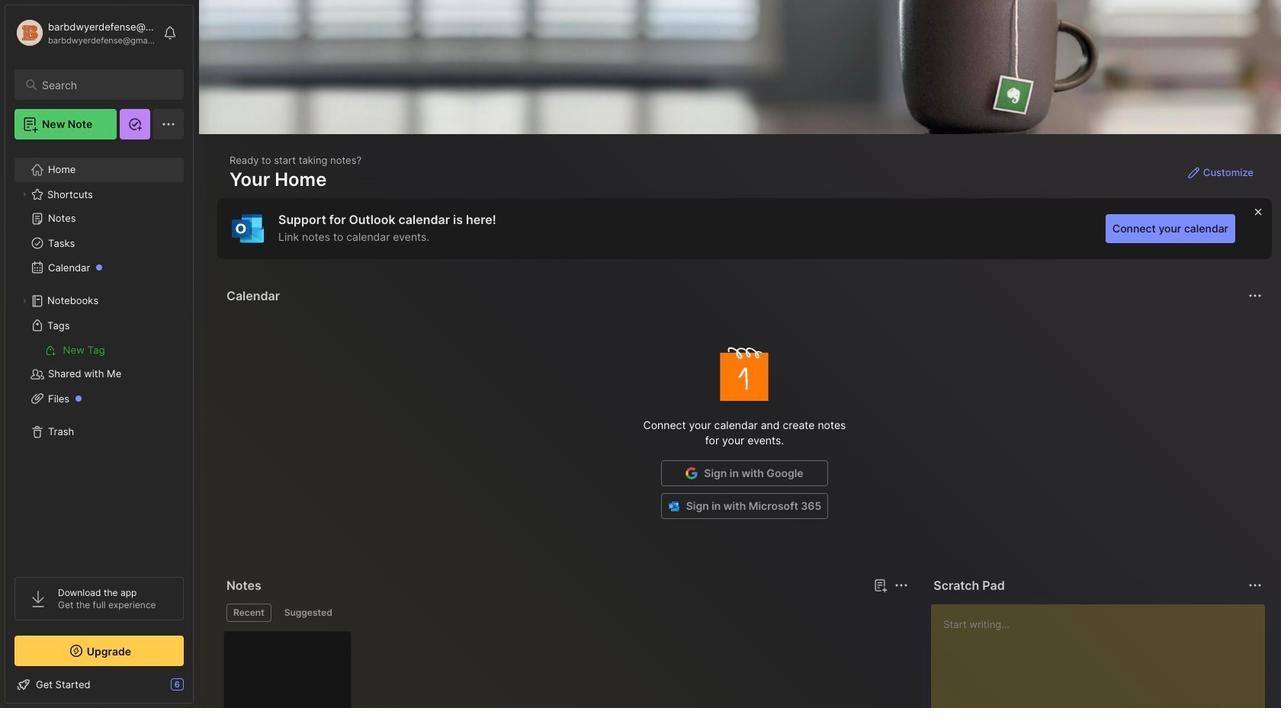 Task type: locate. For each thing, give the bounding box(es) containing it.
expand notebooks image
[[20, 297, 29, 306]]

none search field inside the main "element"
[[42, 76, 170, 94]]

tab
[[227, 604, 271, 623], [278, 604, 339, 623]]

More actions field
[[1245, 285, 1266, 307], [891, 575, 913, 597], [1245, 575, 1266, 597]]

tab list
[[227, 604, 907, 623]]

1 horizontal spatial tab
[[278, 604, 339, 623]]

None search field
[[42, 76, 170, 94]]

Search text field
[[42, 78, 170, 92]]

Start writing… text field
[[944, 605, 1265, 709]]

group inside tree
[[14, 338, 183, 362]]

tree
[[5, 149, 193, 564]]

click to collapse image
[[193, 681, 204, 699]]

group
[[14, 338, 183, 362]]

0 horizontal spatial tab
[[227, 604, 271, 623]]

more actions image
[[1247, 287, 1265, 305], [893, 577, 911, 595], [1247, 577, 1265, 595]]



Task type: describe. For each thing, give the bounding box(es) containing it.
main element
[[0, 0, 198, 709]]

Help and Learning task checklist field
[[5, 673, 193, 697]]

2 tab from the left
[[278, 604, 339, 623]]

Account field
[[14, 18, 156, 48]]

1 tab from the left
[[227, 604, 271, 623]]

tree inside the main "element"
[[5, 149, 193, 564]]



Task type: vqa. For each thing, say whether or not it's contained in the screenshot.
Home on the top left of the page
no



